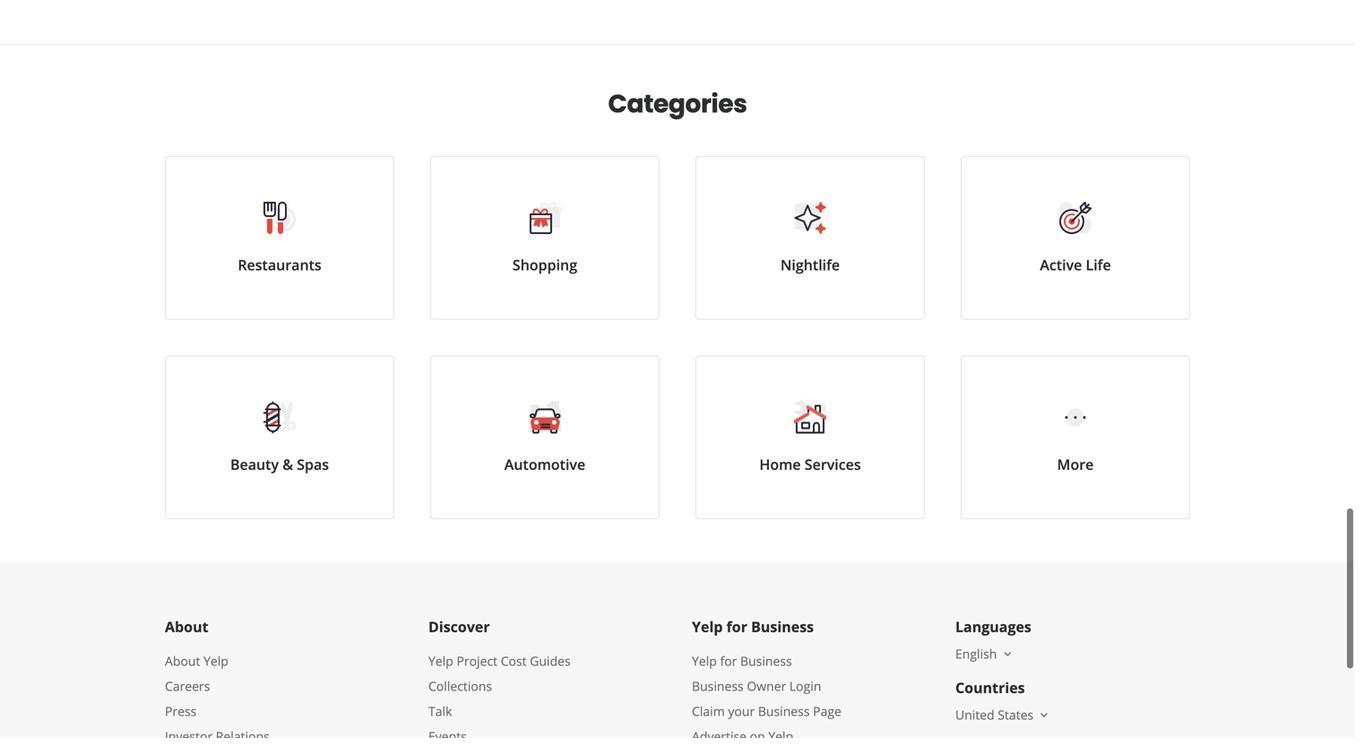 Task type: describe. For each thing, give the bounding box(es) containing it.
business down owner
[[758, 703, 810, 720]]

countries
[[956, 678, 1026, 697]]

beauty & spas
[[230, 455, 329, 474]]

for for yelp for business
[[727, 617, 748, 636]]

more link
[[961, 356, 1191, 519]]

united states button
[[956, 706, 1052, 723]]

about yelp link
[[165, 652, 229, 669]]

active life
[[1041, 255, 1112, 274]]

category navigation section navigation
[[147, 45, 1209, 562]]

press link
[[165, 703, 197, 720]]

talk link
[[429, 703, 452, 720]]

about for about yelp careers press
[[165, 652, 200, 669]]

english button
[[956, 645, 1016, 662]]

business up claim
[[692, 678, 744, 695]]

automotive link
[[430, 356, 660, 519]]

united states
[[956, 706, 1034, 723]]

beauty
[[230, 455, 279, 474]]

shopping link
[[430, 156, 660, 320]]

home
[[760, 455, 801, 474]]

press
[[165, 703, 197, 720]]

16 chevron down v2 image
[[1038, 708, 1052, 722]]

automotive
[[505, 455, 586, 474]]

more
[[1058, 455, 1094, 474]]

spas
[[297, 455, 329, 474]]

home services
[[760, 455, 861, 474]]

careers
[[165, 678, 210, 695]]

categories
[[608, 86, 747, 122]]

yelp for yelp project cost guides collections talk
[[429, 652, 454, 669]]

careers link
[[165, 678, 210, 695]]

yelp for business business owner login claim your business page
[[692, 652, 842, 720]]

business up the yelp for business link
[[752, 617, 814, 636]]

nightlife
[[781, 255, 840, 274]]

about yelp careers press
[[165, 652, 229, 720]]



Task type: locate. For each thing, give the bounding box(es) containing it.
home services link
[[696, 356, 925, 519]]

yelp
[[692, 617, 723, 636], [204, 652, 229, 669], [429, 652, 454, 669], [692, 652, 717, 669]]

0 vertical spatial for
[[727, 617, 748, 636]]

16 chevron down v2 image
[[1001, 647, 1016, 661]]

languages
[[956, 617, 1032, 636]]

yelp project cost guides link
[[429, 652, 571, 669]]

about up the careers link
[[165, 652, 200, 669]]

for
[[727, 617, 748, 636], [721, 652, 737, 669]]

states
[[998, 706, 1034, 723]]

yelp inside "about yelp careers press"
[[204, 652, 229, 669]]

0 vertical spatial about
[[165, 617, 209, 636]]

about for about
[[165, 617, 209, 636]]

1 vertical spatial about
[[165, 652, 200, 669]]

project
[[457, 652, 498, 669]]

discover
[[429, 617, 490, 636]]

yelp inside "yelp project cost guides collections talk"
[[429, 652, 454, 669]]

active
[[1041, 255, 1083, 274]]

yelp up claim
[[692, 652, 717, 669]]

explore recent activity section section
[[165, 0, 1191, 44]]

beauty & spas link
[[165, 356, 395, 519]]

about inside "about yelp careers press"
[[165, 652, 200, 669]]

business
[[752, 617, 814, 636], [741, 652, 792, 669], [692, 678, 744, 695], [758, 703, 810, 720]]

business owner login link
[[692, 678, 822, 695]]

1 about from the top
[[165, 617, 209, 636]]

cost
[[501, 652, 527, 669]]

business up owner
[[741, 652, 792, 669]]

claim your business page link
[[692, 703, 842, 720]]

restaurants
[[238, 255, 322, 274]]

&
[[283, 455, 293, 474]]

1 vertical spatial for
[[721, 652, 737, 669]]

yelp inside yelp for business business owner login claim your business page
[[692, 652, 717, 669]]

about
[[165, 617, 209, 636], [165, 652, 200, 669]]

yelp for business
[[692, 617, 814, 636]]

for inside yelp for business business owner login claim your business page
[[721, 652, 737, 669]]

yelp up the yelp for business link
[[692, 617, 723, 636]]

nightlife link
[[696, 156, 925, 320]]

collections link
[[429, 678, 492, 695]]

restaurants link
[[165, 156, 395, 320]]

active life link
[[961, 156, 1191, 320]]

yelp for yelp for business business owner login claim your business page
[[692, 652, 717, 669]]

for up the yelp for business link
[[727, 617, 748, 636]]

shopping
[[513, 255, 578, 274]]

yelp up careers
[[204, 652, 229, 669]]

for for yelp for business business owner login claim your business page
[[721, 652, 737, 669]]

login
[[790, 678, 822, 695]]

yelp for yelp for business
[[692, 617, 723, 636]]

2 about from the top
[[165, 652, 200, 669]]

page
[[813, 703, 842, 720]]

yelp project cost guides collections talk
[[429, 652, 571, 720]]

services
[[805, 455, 861, 474]]

yelp up collections in the left of the page
[[429, 652, 454, 669]]

united
[[956, 706, 995, 723]]

for up business owner login link
[[721, 652, 737, 669]]

english
[[956, 645, 998, 662]]

talk
[[429, 703, 452, 720]]

claim
[[692, 703, 725, 720]]

guides
[[530, 652, 571, 669]]

collections
[[429, 678, 492, 695]]

your
[[728, 703, 755, 720]]

owner
[[747, 678, 787, 695]]

life
[[1086, 255, 1112, 274]]

yelp for business link
[[692, 652, 792, 669]]

about up about yelp link
[[165, 617, 209, 636]]



Task type: vqa. For each thing, say whether or not it's contained in the screenshot.
Spas
yes



